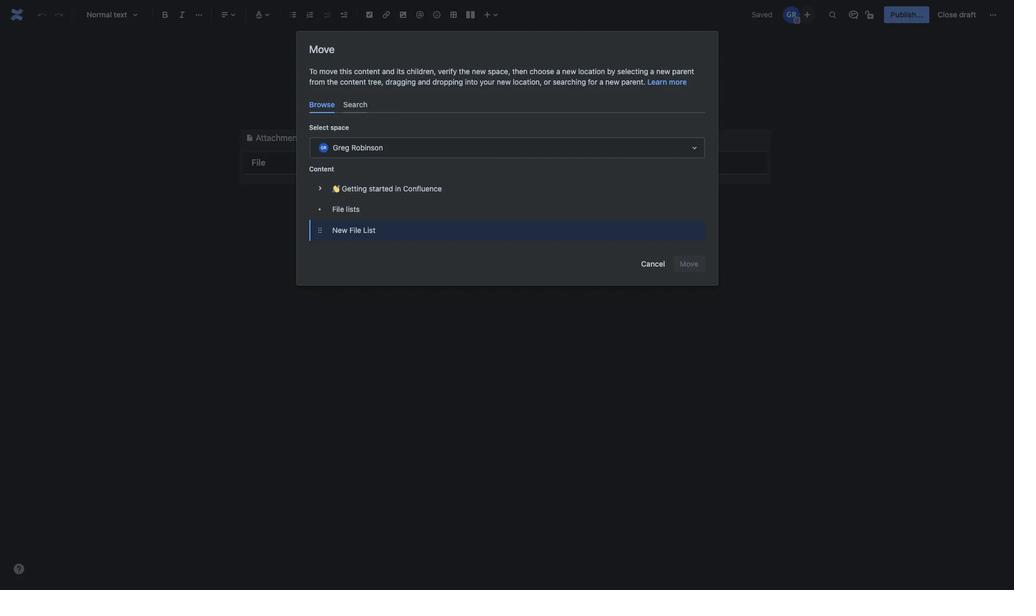 Task type: describe. For each thing, give the bounding box(es) containing it.
mention image
[[414, 8, 426, 21]]

location
[[578, 67, 605, 76]]

confluence image
[[8, 6, 25, 23]]

publish...
[[891, 10, 923, 19]]

learn more link
[[648, 77, 687, 87]]

link image
[[380, 8, 393, 21]]

modified
[[637, 158, 672, 168]]

tab list inside move dialog
[[305, 96, 709, 113]]

select
[[309, 124, 329, 132]]

to
[[309, 67, 317, 76]]

1 vertical spatial and
[[418, 77, 431, 86]]

tree inside move dialog
[[309, 178, 705, 241]]

1 horizontal spatial a
[[600, 77, 604, 86]]

Select space text field
[[317, 143, 319, 153]]

lists
[[346, 205, 360, 214]]

selecting
[[618, 67, 648, 76]]

new for new file list
[[332, 226, 348, 235]]

dragging
[[386, 77, 416, 86]]

getting started in confluence
[[342, 184, 442, 193]]

list
[[324, 117, 335, 127]]

0 vertical spatial robinson
[[338, 47, 370, 56]]

2 vertical spatial file
[[350, 226, 361, 235]]

space,
[[488, 67, 511, 76]]

search
[[343, 100, 368, 109]]

into
[[465, 77, 478, 86]]

move this page image
[[307, 47, 316, 56]]

your
[[480, 77, 495, 86]]

0 horizontal spatial the
[[327, 77, 338, 86]]

from
[[309, 77, 325, 86]]

greg inside move dialog
[[333, 143, 350, 152]]

move
[[309, 43, 335, 55]]

verify
[[438, 67, 457, 76]]

outdent ⇧tab image
[[321, 8, 333, 21]]

confluence image
[[8, 6, 25, 23]]

in
[[395, 184, 401, 193]]

list
[[363, 226, 376, 235]]

1 vertical spatial content
[[340, 77, 366, 86]]

select space
[[309, 124, 349, 132]]

italic ⌘i image
[[176, 8, 188, 21]]

learn
[[648, 77, 667, 86]]

learn more
[[648, 77, 687, 86]]

table image
[[447, 8, 460, 21]]

publish... button
[[885, 6, 930, 23]]

this
[[340, 67, 352, 76]]

tree,
[[368, 77, 384, 86]]

move dialog
[[297, 32, 718, 285]]

new down space,
[[497, 77, 511, 86]]

greg robinson image
[[784, 6, 800, 23]]

bullet list ⌘⇧8 image
[[287, 8, 300, 21]]

draft
[[960, 10, 977, 19]]

add image, video, or file image
[[397, 8, 410, 21]]

new up searching
[[562, 67, 576, 76]]

then
[[513, 67, 528, 76]]

its
[[397, 67, 405, 76]]

close draft
[[938, 10, 977, 19]]

emoji image
[[431, 8, 443, 21]]

or
[[544, 77, 551, 86]]

file lists
[[332, 205, 360, 214]]



Task type: vqa. For each thing, say whether or not it's contained in the screenshot.
rightmost "file"
yes



Task type: locate. For each thing, give the bounding box(es) containing it.
indent tab image
[[337, 8, 350, 21]]

parent.
[[622, 77, 646, 86]]

1 horizontal spatial the
[[459, 67, 470, 76]]

file for file lists
[[332, 205, 344, 214]]

close draft button
[[932, 6, 983, 23]]

redo ⌘⇧z image
[[53, 8, 65, 21]]

1 horizontal spatial file
[[332, 205, 344, 214]]

new up learn more
[[656, 67, 670, 76]]

layouts image
[[464, 8, 477, 21]]

confluence
[[403, 184, 442, 193]]

robinson inside move dialog
[[352, 143, 383, 152]]

action item image
[[363, 8, 376, 21]]

1 vertical spatial file
[[332, 205, 344, 214]]

new down file lists
[[332, 226, 348, 235]]

new inside main content area, start typing to enter text. text box
[[305, 117, 322, 127]]

saved
[[752, 10, 773, 19]]

a up searching
[[556, 67, 560, 76]]

files
[[347, 117, 362, 127]]

file for file
[[252, 158, 266, 168]]

new file list
[[332, 226, 376, 235]]

Give this page a title text field
[[305, 82, 705, 99]]

a
[[556, 67, 560, 76], [650, 67, 654, 76], [600, 77, 604, 86]]

file down attachments image at left top
[[252, 158, 266, 168]]

content
[[309, 165, 334, 173]]

new up into at the left of the page
[[472, 67, 486, 76]]

new
[[305, 117, 322, 127], [332, 226, 348, 235]]

the
[[459, 67, 470, 76], [327, 77, 338, 86]]

getting
[[342, 184, 367, 193]]

greg robinson inside move dialog
[[333, 143, 383, 152]]

choose
[[530, 67, 554, 76]]

content
[[354, 67, 380, 76], [340, 77, 366, 86]]

greg robinson down files
[[333, 143, 383, 152]]

greg
[[320, 47, 336, 56], [333, 143, 350, 152]]

robinson down files
[[352, 143, 383, 152]]

1 vertical spatial the
[[327, 77, 338, 86]]

tab list containing browse
[[305, 96, 709, 113]]

file
[[252, 158, 266, 168], [332, 205, 344, 214], [350, 226, 361, 235]]

attachments image
[[243, 132, 256, 144]]

greg robinson up this
[[320, 47, 370, 56]]

new left list
[[305, 117, 322, 127]]

the up into at the left of the page
[[459, 67, 470, 76]]

1 vertical spatial greg
[[333, 143, 350, 152]]

1 horizontal spatial and
[[418, 77, 431, 86]]

close
[[938, 10, 958, 19]]

by
[[607, 67, 616, 76]]

new
[[472, 67, 486, 76], [562, 67, 576, 76], [656, 67, 670, 76], [497, 77, 511, 86], [606, 77, 620, 86]]

1 vertical spatial greg robinson
[[333, 143, 383, 152]]

2 horizontal spatial file
[[350, 226, 361, 235]]

file left the lists
[[332, 205, 344, 214]]

greg inside greg robinson link
[[320, 47, 336, 56]]

content up tree,
[[354, 67, 380, 76]]

file inside main content area, start typing to enter text. text box
[[252, 158, 266, 168]]

to move this content and its children, verify the new space, then choose a new location by selecting a new parent from the content tree, dragging and dropping into your new location, or searching for a new parent.
[[309, 67, 694, 86]]

attachments
[[256, 133, 304, 143]]

0 vertical spatial greg
[[320, 47, 336, 56]]

0 horizontal spatial new
[[305, 117, 322, 127]]

0 horizontal spatial file
[[252, 158, 266, 168]]

greg robinson
[[320, 47, 370, 56], [333, 143, 383, 152]]

0 vertical spatial content
[[354, 67, 380, 76]]

robinson up this
[[338, 47, 370, 56]]

space
[[331, 124, 349, 132]]

new for new list of files
[[305, 117, 322, 127]]

undo ⌘z image
[[36, 8, 48, 21]]

0 vertical spatial new
[[305, 117, 322, 127]]

started
[[369, 184, 393, 193]]

and
[[382, 67, 395, 76], [418, 77, 431, 86]]

the down move
[[327, 77, 338, 86]]

numbered list ⌘⇧7 image
[[304, 8, 316, 21]]

searching
[[553, 77, 586, 86]]

for
[[588, 77, 598, 86]]

new inside move dialog
[[332, 226, 348, 235]]

cancel
[[641, 260, 665, 269]]

tab list
[[305, 96, 709, 113]]

and left its
[[382, 67, 395, 76]]

robinson
[[338, 47, 370, 56], [352, 143, 383, 152]]

children,
[[407, 67, 436, 76]]

dropping
[[433, 77, 463, 86]]

and down children,
[[418, 77, 431, 86]]

a right for
[[600, 77, 604, 86]]

2 horizontal spatial a
[[650, 67, 654, 76]]

1 vertical spatial robinson
[[352, 143, 383, 152]]

move
[[319, 67, 338, 76]]

parent
[[672, 67, 694, 76]]

tree
[[309, 178, 705, 241]]

open image
[[688, 142, 701, 154]]

0 horizontal spatial and
[[382, 67, 395, 76]]

browse
[[309, 100, 335, 109]]

0 vertical spatial the
[[459, 67, 470, 76]]

more
[[669, 77, 687, 86]]

0 horizontal spatial a
[[556, 67, 560, 76]]

0 vertical spatial and
[[382, 67, 395, 76]]

tree containing getting started in confluence
[[309, 178, 705, 241]]

bold ⌘b image
[[159, 8, 172, 21]]

new list of files
[[305, 117, 362, 127]]

a up learn at the top right of the page
[[650, 67, 654, 76]]

0 vertical spatial greg robinson
[[320, 47, 370, 56]]

location,
[[513, 77, 542, 86]]

file left list
[[350, 226, 361, 235]]

greg down the space
[[333, 143, 350, 152]]

0 vertical spatial file
[[252, 158, 266, 168]]

Main content area, start typing to enter text. text field
[[239, 115, 771, 184]]

greg right "move this page" icon
[[320, 47, 336, 56]]

content down this
[[340, 77, 366, 86]]

new down by
[[606, 77, 620, 86]]

1 horizontal spatial new
[[332, 226, 348, 235]]

cancel button
[[635, 256, 672, 273]]

of
[[337, 117, 345, 127]]

greg robinson link
[[320, 45, 370, 58]]

1 vertical spatial new
[[332, 226, 348, 235]]



